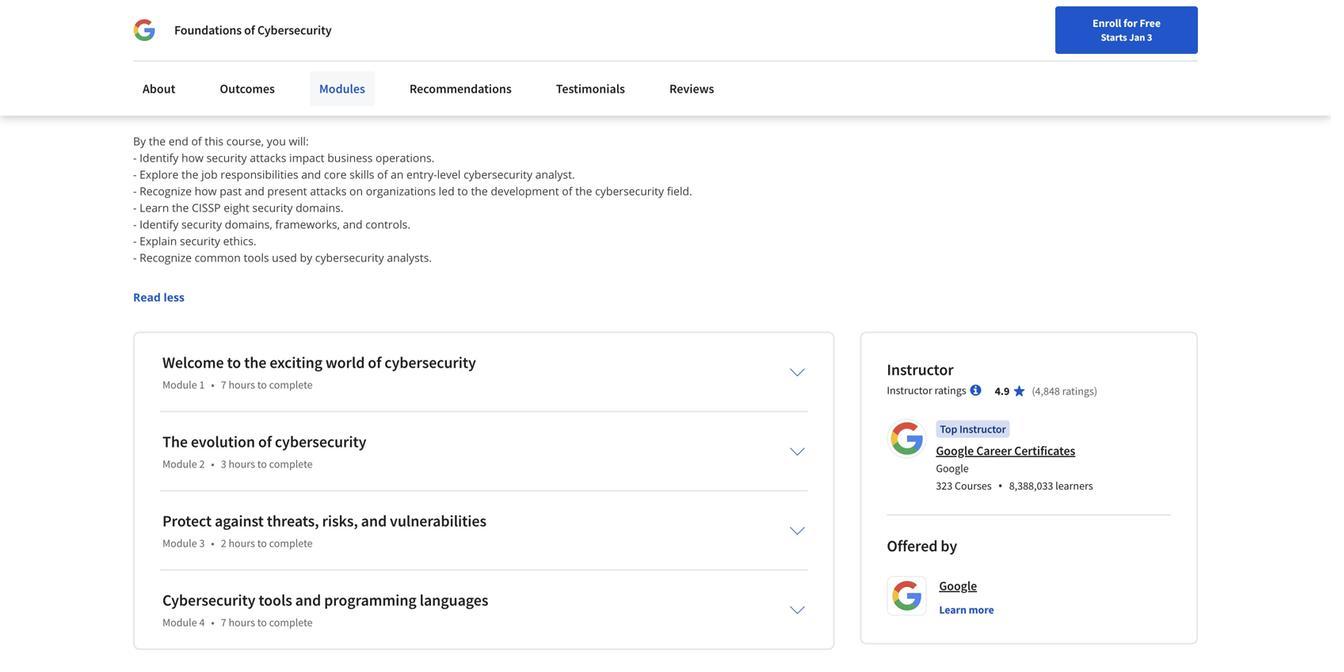 Task type: vqa. For each thing, say whether or not it's contained in the screenshot.


Task type: locate. For each thing, give the bounding box(es) containing it.
2 down evolution at the bottom left of the page
[[199, 457, 205, 471]]

1 horizontal spatial career
[[1173, 18, 1203, 32]]

cybersecurity inside welcome to the exciting world of cybersecurity module 1 • 7 hours to complete
[[384, 353, 476, 373]]

4 complete from the top
[[269, 615, 313, 630]]

hours down against
[[229, 536, 255, 550]]

google up learn
[[939, 578, 977, 594]]

3 inside enroll for free starts jan 3
[[1147, 31, 1153, 44]]

3 inside the evolution of cybersecurity module 2 • 3 hours to complete
[[221, 457, 226, 471]]

3
[[1147, 31, 1153, 44], [221, 457, 226, 471], [199, 536, 205, 550]]

to inside cybersecurity tools and programming languages module 4 • 7 hours to complete
[[257, 615, 267, 630]]

modules link
[[310, 71, 375, 106]]

2 7 from the top
[[221, 615, 226, 630]]

about link
[[133, 71, 185, 106]]

hours inside protect against threats, risks, and vulnerabilities module 3 • 2 hours to complete
[[229, 536, 255, 550]]

jan
[[1129, 31, 1145, 44]]

3 hours from the top
[[229, 536, 255, 550]]

and
[[361, 511, 387, 531], [295, 591, 321, 610]]

1 vertical spatial google
[[936, 461, 969, 476]]

• right 1
[[211, 378, 214, 392]]

0 horizontal spatial 3
[[199, 536, 205, 550]]

instructor for instructor
[[887, 360, 954, 380]]

career right new
[[1173, 18, 1203, 32]]

0 horizontal spatial of
[[244, 22, 255, 38]]

1 vertical spatial cybersecurity
[[162, 591, 256, 610]]

hours inside the evolution of cybersecurity module 2 • 3 hours to complete
[[229, 457, 255, 471]]

to down against
[[257, 536, 267, 550]]

complete down threats,
[[269, 536, 313, 550]]

of right foundations
[[244, 22, 255, 38]]

google career certificates image
[[889, 421, 924, 456]]

ratings up top
[[935, 383, 966, 398]]

2 vertical spatial instructor
[[960, 422, 1006, 436]]

• right 4 on the bottom of the page
[[211, 615, 214, 630]]

enroll for free starts jan 3
[[1093, 16, 1161, 44]]

• down evolution at the bottom left of the page
[[211, 457, 214, 471]]

2 down against
[[221, 536, 226, 550]]

0 vertical spatial 7
[[221, 378, 226, 392]]

4.9
[[995, 384, 1010, 398]]

• down protect
[[211, 536, 214, 550]]

None search field
[[226, 10, 606, 42]]

cybersecurity up outcomes link
[[257, 22, 332, 38]]

0 horizontal spatial cybersecurity
[[162, 591, 256, 610]]

)
[[1094, 384, 1098, 398]]

8,388,033
[[1009, 479, 1053, 493]]

module inside protect against threats, risks, and vulnerabilities module 3 • 2 hours to complete
[[162, 536, 197, 550]]

world
[[326, 353, 365, 373]]

•
[[211, 378, 214, 392], [211, 457, 214, 471], [998, 477, 1003, 494], [211, 536, 214, 550], [211, 615, 214, 630]]

career
[[1173, 18, 1203, 32], [976, 443, 1012, 459]]

module down the
[[162, 457, 197, 471]]

( 4,848 ratings )
[[1032, 384, 1098, 398]]

ratings
[[935, 383, 966, 398], [1062, 384, 1094, 398]]

1 vertical spatial career
[[976, 443, 1012, 459]]

hours right 4 on the bottom of the page
[[229, 615, 255, 630]]

vulnerabilities
[[390, 511, 487, 531]]

0 vertical spatial instructor
[[887, 360, 954, 380]]

3 right jan
[[1147, 31, 1153, 44]]

to left the
[[227, 353, 241, 373]]

complete down the tools
[[269, 615, 313, 630]]

instructor inside top instructor google career certificates google 323 courses • 8,388,033 learners
[[960, 422, 1006, 436]]

to
[[227, 353, 241, 373], [257, 378, 267, 392], [257, 457, 267, 471], [257, 536, 267, 550], [257, 615, 267, 630]]

about
[[143, 81, 175, 97]]

4 hours from the top
[[229, 615, 255, 630]]

1 horizontal spatial of
[[258, 432, 272, 452]]

hours down evolution at the bottom left of the page
[[229, 457, 255, 471]]

module down protect
[[162, 536, 197, 550]]

career inside top instructor google career certificates google 323 courses • 8,388,033 learners
[[976, 443, 1012, 459]]

to down the tools
[[257, 615, 267, 630]]

1 vertical spatial and
[[295, 591, 321, 610]]

3 down protect
[[199, 536, 205, 550]]

3 module from the top
[[162, 536, 197, 550]]

323
[[936, 479, 953, 493]]

3 down evolution at the bottom left of the page
[[221, 457, 226, 471]]

risks,
[[322, 511, 358, 531]]

instructor up "instructor ratings"
[[887, 360, 954, 380]]

instructor up google career certificates image
[[887, 383, 932, 398]]

complete down exciting
[[269, 378, 313, 392]]

cybersecurity
[[384, 353, 476, 373], [275, 432, 366, 452]]

0 vertical spatial and
[[361, 511, 387, 531]]

career up courses
[[976, 443, 1012, 459]]

1 horizontal spatial and
[[361, 511, 387, 531]]

0 vertical spatial 2
[[199, 457, 205, 471]]

2 complete from the top
[[269, 457, 313, 471]]

1 horizontal spatial 2
[[221, 536, 226, 550]]

0 vertical spatial career
[[1173, 18, 1203, 32]]

0 horizontal spatial cybersecurity
[[275, 432, 366, 452]]

2 vertical spatial of
[[258, 432, 272, 452]]

to inside protect against threats, risks, and vulnerabilities module 3 • 2 hours to complete
[[257, 536, 267, 550]]

0 horizontal spatial and
[[295, 591, 321, 610]]

tools
[[259, 591, 292, 610]]

hours inside welcome to the exciting world of cybersecurity module 1 • 7 hours to complete
[[229, 378, 255, 392]]

2 horizontal spatial 3
[[1147, 31, 1153, 44]]

of
[[244, 22, 255, 38], [368, 353, 381, 373], [258, 432, 272, 452]]

google down top
[[936, 443, 974, 459]]

foundations
[[174, 22, 242, 38]]

welcome
[[162, 353, 224, 373]]

7
[[221, 378, 226, 392], [221, 615, 226, 630]]

1 vertical spatial 7
[[221, 615, 226, 630]]

instructor
[[887, 360, 954, 380], [887, 383, 932, 398], [960, 422, 1006, 436]]

module inside cybersecurity tools and programming languages module 4 • 7 hours to complete
[[162, 615, 197, 630]]

by
[[941, 536, 957, 556]]

2 inside protect against threats, risks, and vulnerabilities module 3 • 2 hours to complete
[[221, 536, 226, 550]]

2
[[199, 457, 205, 471], [221, 536, 226, 550]]

cybersecurity up 4 on the bottom of the page
[[162, 591, 256, 610]]

free
[[1140, 16, 1161, 30]]

2 module from the top
[[162, 457, 197, 471]]

complete
[[269, 378, 313, 392], [269, 457, 313, 471], [269, 536, 313, 550], [269, 615, 313, 630]]

1 7 from the top
[[221, 378, 226, 392]]

1 vertical spatial cybersecurity
[[275, 432, 366, 452]]

and right risks, at the bottom
[[361, 511, 387, 531]]

learn
[[939, 603, 967, 617]]

1 horizontal spatial cybersecurity
[[384, 353, 476, 373]]

module
[[162, 378, 197, 392], [162, 457, 197, 471], [162, 536, 197, 550], [162, 615, 197, 630]]

1 vertical spatial of
[[368, 353, 381, 373]]

1 vertical spatial 3
[[221, 457, 226, 471]]

learners
[[1056, 479, 1093, 493]]

find your new career link
[[1096, 16, 1211, 36]]

google image
[[133, 19, 155, 41]]

1 horizontal spatial ratings
[[1062, 384, 1094, 398]]

4 module from the top
[[162, 615, 197, 630]]

of right world on the bottom of page
[[368, 353, 381, 373]]

and inside cybersecurity tools and programming languages module 4 • 7 hours to complete
[[295, 591, 321, 610]]

7 inside welcome to the exciting world of cybersecurity module 1 • 7 hours to complete
[[221, 378, 226, 392]]

instructor for instructor ratings
[[887, 383, 932, 398]]

0 horizontal spatial career
[[976, 443, 1012, 459]]

ratings right 4,848
[[1062, 384, 1094, 398]]

outcomes
[[220, 81, 275, 97]]

0 horizontal spatial 2
[[199, 457, 205, 471]]

testimonials
[[556, 81, 625, 97]]

• right courses
[[998, 477, 1003, 494]]

to up against
[[257, 457, 267, 471]]

protect
[[162, 511, 212, 531]]

1 complete from the top
[[269, 378, 313, 392]]

• inside the evolution of cybersecurity module 2 • 3 hours to complete
[[211, 457, 214, 471]]

1 vertical spatial instructor
[[887, 383, 932, 398]]

the
[[244, 353, 266, 373]]

top instructor google career certificates google 323 courses • 8,388,033 learners
[[936, 422, 1093, 494]]

programming
[[324, 591, 417, 610]]

2 horizontal spatial of
[[368, 353, 381, 373]]

2 vertical spatial 3
[[199, 536, 205, 550]]

hours down the
[[229, 378, 255, 392]]

1
[[199, 378, 205, 392]]

2 hours from the top
[[229, 457, 255, 471]]

module left 4 on the bottom of the page
[[162, 615, 197, 630]]

google up 323
[[936, 461, 969, 476]]

module left 1
[[162, 378, 197, 392]]

of right evolution at the bottom left of the page
[[258, 432, 272, 452]]

1 module from the top
[[162, 378, 197, 392]]

0 vertical spatial cybersecurity
[[384, 353, 476, 373]]

testimonials link
[[547, 71, 635, 106]]

instructor up google career certificates link
[[960, 422, 1006, 436]]

top
[[940, 422, 957, 436]]

welcome to the exciting world of cybersecurity module 1 • 7 hours to complete
[[162, 353, 476, 392]]

0 horizontal spatial ratings
[[935, 383, 966, 398]]

1 horizontal spatial 3
[[221, 457, 226, 471]]

7 right 1
[[221, 378, 226, 392]]

complete inside protect against threats, risks, and vulnerabilities module 3 • 2 hours to complete
[[269, 536, 313, 550]]

learn more button
[[939, 602, 994, 618]]

hours
[[229, 378, 255, 392], [229, 457, 255, 471], [229, 536, 255, 550], [229, 615, 255, 630]]

3 inside protect against threats, risks, and vulnerabilities module 3 • 2 hours to complete
[[199, 536, 205, 550]]

3 complete from the top
[[269, 536, 313, 550]]

google
[[936, 443, 974, 459], [936, 461, 969, 476], [939, 578, 977, 594]]

of inside welcome to the exciting world of cybersecurity module 1 • 7 hours to complete
[[368, 353, 381, 373]]

1 hours from the top
[[229, 378, 255, 392]]

cybersecurity
[[257, 22, 332, 38], [162, 591, 256, 610]]

complete up threats,
[[269, 457, 313, 471]]

1 horizontal spatial cybersecurity
[[257, 22, 332, 38]]

and right the tools
[[295, 591, 321, 610]]

1 vertical spatial 2
[[221, 536, 226, 550]]

0 vertical spatial 3
[[1147, 31, 1153, 44]]

4,848
[[1035, 384, 1060, 398]]

7 right 4 on the bottom of the page
[[221, 615, 226, 630]]



Task type: describe. For each thing, give the bounding box(es) containing it.
for
[[1124, 16, 1138, 30]]

less
[[164, 290, 185, 305]]

recommendations
[[410, 81, 512, 97]]

2 vertical spatial google
[[939, 578, 977, 594]]

protect against threats, risks, and vulnerabilities module 3 • 2 hours to complete
[[162, 511, 487, 550]]

cybersecurity inside cybersecurity tools and programming languages module 4 • 7 hours to complete
[[162, 591, 256, 610]]

to down the
[[257, 378, 267, 392]]

hours inside cybersecurity tools and programming languages module 4 • 7 hours to complete
[[229, 615, 255, 630]]

read less
[[133, 290, 185, 305]]

recommendations link
[[400, 71, 521, 106]]

offered
[[887, 536, 938, 556]]

0 vertical spatial google
[[936, 443, 974, 459]]

languages
[[420, 591, 488, 610]]

• inside welcome to the exciting world of cybersecurity module 1 • 7 hours to complete
[[211, 378, 214, 392]]

2 inside the evolution of cybersecurity module 2 • 3 hours to complete
[[199, 457, 205, 471]]

7 inside cybersecurity tools and programming languages module 4 • 7 hours to complete
[[221, 615, 226, 630]]

the evolution of cybersecurity module 2 • 3 hours to complete
[[162, 432, 366, 471]]

exciting
[[270, 353, 323, 373]]

of inside the evolution of cybersecurity module 2 • 3 hours to complete
[[258, 432, 272, 452]]

complete inside welcome to the exciting world of cybersecurity module 1 • 7 hours to complete
[[269, 378, 313, 392]]

evolution
[[191, 432, 255, 452]]

complete inside cybersecurity tools and programming languages module 4 • 7 hours to complete
[[269, 615, 313, 630]]

and inside protect against threats, risks, and vulnerabilities module 3 • 2 hours to complete
[[361, 511, 387, 531]]

offered by
[[887, 536, 957, 556]]

cybersecurity tools and programming languages module 4 • 7 hours to complete
[[162, 591, 488, 630]]

certificates
[[1014, 443, 1075, 459]]

instructor ratings
[[887, 383, 966, 398]]

4
[[199, 615, 205, 630]]

read less button
[[133, 289, 185, 306]]

foundations of cybersecurity
[[174, 22, 332, 38]]

against
[[215, 511, 264, 531]]

0 vertical spatial of
[[244, 22, 255, 38]]

find
[[1104, 18, 1124, 32]]

outcomes link
[[210, 71, 284, 106]]

module inside the evolution of cybersecurity module 2 • 3 hours to complete
[[162, 457, 197, 471]]

google link
[[939, 576, 977, 596]]

more
[[969, 603, 994, 617]]

your
[[1127, 18, 1148, 32]]

3 for the evolution of cybersecurity
[[221, 457, 226, 471]]

find your new career
[[1104, 18, 1203, 32]]

• inside top instructor google career certificates google 323 courses • 8,388,033 learners
[[998, 477, 1003, 494]]

enroll
[[1093, 16, 1121, 30]]

modules
[[319, 81, 365, 97]]

new
[[1150, 18, 1171, 32]]

career for new
[[1173, 18, 1203, 32]]

cybersecurity inside the evolution of cybersecurity module 2 • 3 hours to complete
[[275, 432, 366, 452]]

courses
[[955, 479, 992, 493]]

• inside protect against threats, risks, and vulnerabilities module 3 • 2 hours to complete
[[211, 536, 214, 550]]

read
[[133, 290, 161, 305]]

3 for protect against threats, risks, and vulnerabilities
[[199, 536, 205, 550]]

• inside cybersecurity tools and programming languages module 4 • 7 hours to complete
[[211, 615, 214, 630]]

google career certificates link
[[936, 443, 1075, 459]]

to inside the evolution of cybersecurity module 2 • 3 hours to complete
[[257, 457, 267, 471]]

learn more
[[939, 603, 994, 617]]

reviews link
[[660, 71, 724, 106]]

starts
[[1101, 31, 1127, 44]]

reviews
[[670, 81, 714, 97]]

complete inside the evolution of cybersecurity module 2 • 3 hours to complete
[[269, 457, 313, 471]]

threats,
[[267, 511, 319, 531]]

the
[[162, 432, 188, 452]]

0 vertical spatial cybersecurity
[[257, 22, 332, 38]]

(
[[1032, 384, 1035, 398]]

career for google
[[976, 443, 1012, 459]]

module inside welcome to the exciting world of cybersecurity module 1 • 7 hours to complete
[[162, 378, 197, 392]]



